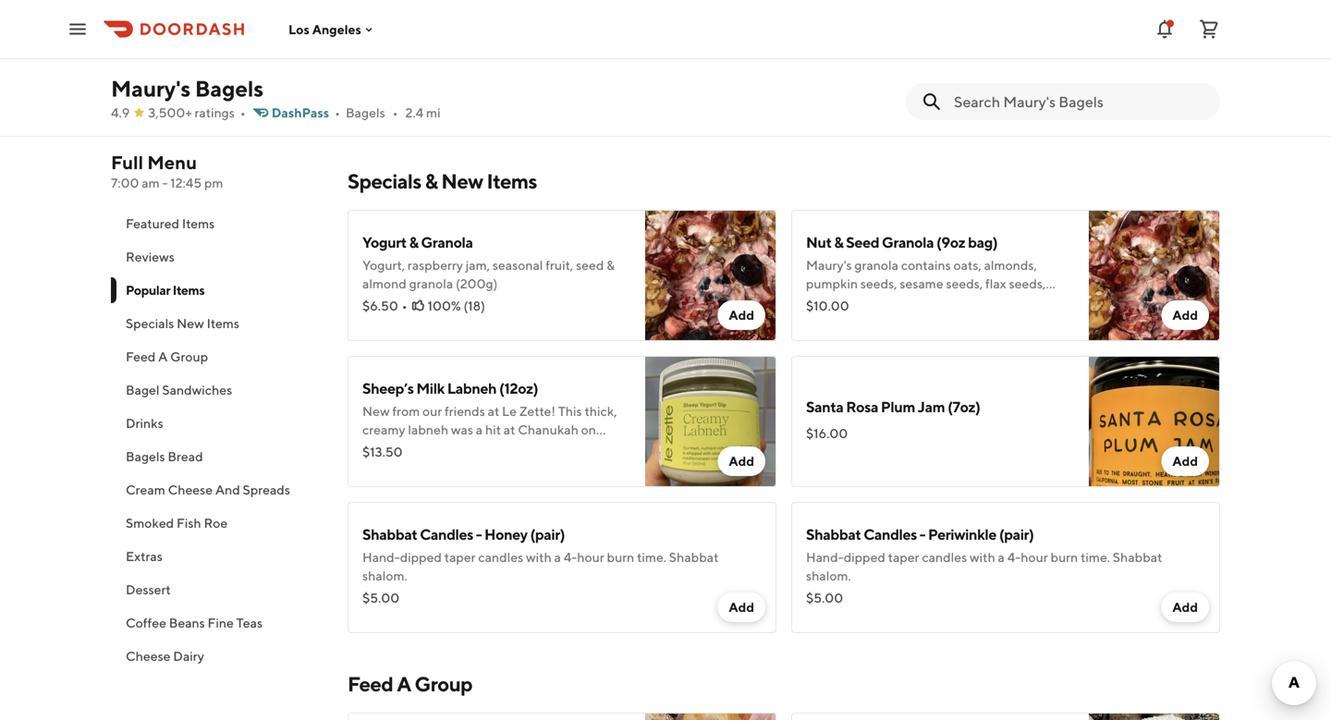 Task type: vqa. For each thing, say whether or not it's contained in the screenshot.
Feed inside button
yes



Task type: locate. For each thing, give the bounding box(es) containing it.
milk
[[416, 380, 445, 397]]

candles
[[420, 526, 473, 543], [864, 526, 917, 543]]

items inside button
[[207, 316, 239, 331]]

- right am
[[162, 175, 168, 191]]

group
[[170, 349, 208, 364], [415, 672, 473, 696]]

0 horizontal spatial seeds,
[[861, 276, 898, 291]]

specials inside button
[[126, 316, 174, 331]]

add button
[[718, 301, 766, 330], [1162, 301, 1210, 330], [718, 447, 766, 476], [1162, 447, 1210, 476], [718, 593, 766, 622], [1162, 593, 1210, 622]]

(pair)
[[530, 526, 565, 543], [1000, 526, 1034, 543]]

0 horizontal spatial maury's
[[111, 75, 191, 102]]

1 horizontal spatial candles
[[864, 526, 917, 543]]

0 vertical spatial feed a group
[[126, 349, 208, 364]]

with for honey
[[526, 550, 552, 565]]

1 vertical spatial feed
[[348, 672, 393, 696]]

6
[[363, 32, 371, 49], [363, 56, 370, 71]]

hand- inside shabbat candles - honey (pair) hand-dipped taper candles with a 4-hour burn time. shabbat shalom. $5.00 add
[[363, 550, 400, 565]]

flax
[[986, 276, 1007, 291]]

2 a from the left
[[998, 550, 1005, 565]]

with down the honey
[[526, 550, 552, 565]]

0 vertical spatial group
[[170, 349, 208, 364]]

specials up yogurt
[[348, 169, 421, 193]]

• left 2.4
[[393, 105, 398, 120]]

$5.00 for shabbat candles - honey (pair)
[[363, 590, 400, 606]]

candles inside shabbat candles - honey (pair) hand-dipped taper candles with a 4-hour burn time. shabbat shalom. $5.00 add
[[420, 526, 473, 543]]

0 vertical spatial a
[[158, 349, 168, 364]]

time. inside shabbat candles - honey (pair) hand-dipped taper candles with a 4-hour burn time. shabbat shalom. $5.00 add
[[637, 550, 667, 565]]

candles for honey
[[478, 550, 524, 565]]

0 vertical spatial new
[[806, 56, 834, 71]]

2 with from the left
[[970, 550, 996, 565]]

4- inside shabbat candles - honey (pair) hand-dipped taper candles with a 4-hour burn time. shabbat shalom. $5.00 add
[[564, 550, 577, 565]]

items up feed a group button
[[207, 316, 239, 331]]

granola up contains
[[882, 234, 934, 251]]

cream cheese and spreads button
[[111, 473, 326, 507]]

1 horizontal spatial seeds,
[[947, 276, 983, 291]]

1 vertical spatial group
[[415, 672, 473, 696]]

1 $5.00 from the left
[[363, 590, 400, 606]]

a
[[158, 349, 168, 364], [397, 672, 411, 696]]

1 horizontal spatial with
[[970, 550, 996, 565]]

maury's up pumpkin
[[806, 258, 852, 273]]

100% (18)
[[428, 298, 485, 314]]

1 vertical spatial 6
[[363, 56, 370, 71]]

1 vertical spatial a
[[397, 672, 411, 696]]

1 horizontal spatial candles
[[922, 550, 968, 565]]

- left periwinkle
[[920, 526, 926, 543]]

3 seeds, from the left
[[1009, 276, 1046, 291]]

cinnamon,
[[806, 295, 867, 310]]

0 horizontal spatial feed a group
[[126, 349, 208, 364]]

0 horizontal spatial granola
[[421, 234, 473, 251]]

labneh
[[447, 380, 497, 397]]

0 horizontal spatial a
[[158, 349, 168, 364]]

sandwiches
[[162, 382, 232, 398]]

shalom. for shabbat candles - honey (pair)
[[363, 568, 408, 584]]

candles
[[478, 550, 524, 565], [922, 550, 968, 565]]

3,500+ ratings •
[[148, 105, 246, 120]]

1 with from the left
[[526, 550, 552, 565]]

$10.00
[[806, 298, 850, 314]]

1 horizontal spatial shalom.
[[806, 568, 851, 584]]

-
[[162, 175, 168, 191], [476, 526, 482, 543], [920, 526, 926, 543]]

1 horizontal spatial $5.00
[[806, 590, 844, 606]]

contains
[[902, 258, 951, 273]]

add button for sheep's milk labneh (12oz)
[[718, 447, 766, 476]]

2 hour from the left
[[1021, 550, 1048, 565]]

0 horizontal spatial (pair)
[[530, 526, 565, 543]]

a for honey
[[554, 550, 561, 565]]

& right yogurt
[[409, 234, 419, 251]]

1 granola from the left
[[421, 234, 473, 251]]

1 dipped from the left
[[400, 550, 442, 565]]

100% left (18)
[[428, 298, 461, 314]]

fruit,
[[546, 258, 574, 273]]

shalom. inside shabbat candles - honey (pair) hand-dipped taper candles with a 4-hour burn time. shabbat shalom. $5.00 add
[[363, 568, 408, 584]]

cheese up the fish
[[168, 482, 213, 498]]

spreads
[[243, 482, 290, 498]]

2 candles from the left
[[922, 550, 968, 565]]

1 horizontal spatial granola
[[855, 258, 899, 273]]

maury's
[[111, 75, 191, 102], [806, 258, 852, 273]]

0 vertical spatial maury's
[[111, 75, 191, 102]]

sesame
[[900, 276, 944, 291]]

1 horizontal spatial 100%
[[871, 78, 904, 93]]

0 horizontal spatial with
[[526, 550, 552, 565]]

bagel sandwiches
[[126, 382, 232, 398]]

a inside button
[[158, 349, 168, 364]]

1 (pair) from the left
[[530, 526, 565, 543]]

plum
[[881, 398, 916, 416]]

bagels up cream
[[126, 449, 165, 464]]

feed inside button
[[126, 349, 156, 364]]

granola down raspberry
[[409, 276, 453, 291]]

6 left unsliced
[[363, 56, 370, 71]]

0 horizontal spatial specials
[[126, 316, 174, 331]]

burn
[[607, 550, 635, 565], [1051, 550, 1079, 565]]

2 time. from the left
[[1081, 550, 1111, 565]]

add button for nut & seed granola (9oz bag)
[[1162, 301, 1210, 330]]

0 horizontal spatial hand-
[[363, 550, 400, 565]]

specials new items
[[126, 316, 239, 331]]

new left item!
[[806, 56, 834, 71]]

specials for specials & new items
[[348, 169, 421, 193]]

1 horizontal spatial -
[[476, 526, 482, 543]]

candles inside shabbat candles - periwinkle (pair) hand-dipped taper candles with a 4-hour burn time. shabbat shalom. $5.00 add
[[864, 526, 917, 543]]

- left the honey
[[476, 526, 482, 543]]

4- for shabbat candles - periwinkle (pair)
[[1008, 550, 1021, 565]]

100%
[[871, 78, 904, 93], [428, 298, 461, 314]]

1 horizontal spatial maury's
[[806, 258, 852, 273]]

2 vertical spatial new
[[177, 316, 204, 331]]

1 horizontal spatial dipped
[[844, 550, 886, 565]]

angeles
[[312, 22, 361, 37]]

1 hour from the left
[[577, 550, 605, 565]]

burn for shabbat candles - periwinkle (pair)
[[1051, 550, 1079, 565]]

1 6 from the top
[[363, 32, 371, 49]]

bagels up the ratings
[[195, 75, 264, 102]]

0 horizontal spatial burn
[[607, 550, 635, 565]]

seeds, up brown
[[861, 276, 898, 291]]

santa rosa plum jam (7oz) image
[[1089, 356, 1221, 487]]

dipped for shabbat candles - honey (pair)
[[400, 550, 442, 565]]

hour inside shabbat candles - honey (pair) hand-dipped taper candles with a 4-hour burn time. shabbat shalom. $5.00 add
[[577, 550, 605, 565]]

0 horizontal spatial group
[[170, 349, 208, 364]]

cheese down "coffee"
[[126, 649, 171, 664]]

0 vertical spatial cheese
[[168, 482, 213, 498]]

0 horizontal spatial -
[[162, 175, 168, 191]]

1 vertical spatial maury's
[[806, 258, 852, 273]]

full menu 7:00 am - 12:45 pm
[[111, 152, 223, 191]]

ratings
[[195, 105, 235, 120]]

2 seeds, from the left
[[947, 276, 983, 291]]

2 dipped from the left
[[844, 550, 886, 565]]

1 horizontal spatial a
[[998, 550, 1005, 565]]

items up the reviews button
[[182, 216, 215, 231]]

bagels up unsliced
[[374, 32, 418, 49]]

2 4- from the left
[[1008, 550, 1021, 565]]

dessert button
[[111, 573, 326, 607]]

- inside shabbat candles - honey (pair) hand-dipped taper candles with a 4-hour burn time. shabbat shalom. $5.00 add
[[476, 526, 482, 543]]

0 horizontal spatial candles
[[478, 550, 524, 565]]

new down popular items
[[177, 316, 204, 331]]

candles down the honey
[[478, 550, 524, 565]]

granola up raspberry
[[421, 234, 473, 251]]

bread
[[168, 449, 203, 464]]

1 burn from the left
[[607, 550, 635, 565]]

1 vertical spatial specials
[[126, 316, 174, 331]]

& right nut at the top right of the page
[[835, 234, 844, 251]]

0 horizontal spatial granola
[[409, 276, 453, 291]]

a
[[554, 550, 561, 565], [998, 550, 1005, 565]]

4- inside shabbat candles - periwinkle (pair) hand-dipped taper candles with a 4-hour burn time. shabbat shalom. $5.00 add
[[1008, 550, 1021, 565]]

(pair) inside shabbat candles - honey (pair) hand-dipped taper candles with a 4-hour burn time. shabbat shalom. $5.00 add
[[530, 526, 565, 543]]

1 horizontal spatial (pair)
[[1000, 526, 1034, 543]]

a inside shabbat candles - honey (pair) hand-dipped taper candles with a 4-hour burn time. shabbat shalom. $5.00 add
[[554, 550, 561, 565]]

2 candles from the left
[[864, 526, 917, 543]]

candles inside shabbat candles - periwinkle (pair) hand-dipped taper candles with a 4-hour burn time. shabbat shalom. $5.00 add
[[922, 550, 968, 565]]

1 horizontal spatial hour
[[1021, 550, 1048, 565]]

bagels inside bagels bread button
[[126, 449, 165, 464]]

0 horizontal spatial candles
[[420, 526, 473, 543]]

0 vertical spatial 100%
[[871, 78, 904, 93]]

seed
[[846, 234, 880, 251]]

candles left periwinkle
[[864, 526, 917, 543]]

$5.00 inside shabbat candles - periwinkle (pair) hand-dipped taper candles with a 4-hour burn time. shabbat shalom. $5.00 add
[[806, 590, 844, 606]]

feed a group
[[126, 349, 208, 364], [348, 672, 473, 696]]

taper
[[445, 550, 476, 565], [889, 550, 920, 565]]

maury's up 3,500+
[[111, 75, 191, 102]]

& inside nut & seed granola (9oz bag) maury's granola contains oats, almonds, pumpkin seeds, sesame seeds, flax seeds, cinnamon, brown sugar, honey, butter, salt, vanilla extract.
[[835, 234, 844, 251]]

6 right angeles
[[363, 32, 371, 49]]

time. inside shabbat candles - periwinkle (pair) hand-dipped taper candles with a 4-hour burn time. shabbat shalom. $5.00 add
[[1081, 550, 1111, 565]]

smoked fish roe button
[[111, 507, 326, 540]]

dashpass •
[[272, 105, 340, 120]]

granola inside nut & seed granola (9oz bag) maury's granola contains oats, almonds, pumpkin seeds, sesame seeds, flax seeds, cinnamon, brown sugar, honey, butter, salt, vanilla extract.
[[882, 234, 934, 251]]

4-
[[564, 550, 577, 565], [1008, 550, 1021, 565]]

0 horizontal spatial feed
[[126, 349, 156, 364]]

coffee beans fine teas
[[126, 615, 263, 631]]

1 vertical spatial 100%
[[428, 298, 461, 314]]

oats,
[[954, 258, 982, 273]]

burn inside shabbat candles - periwinkle (pair) hand-dipped taper candles with a 4-hour burn time. shabbat shalom. $5.00 add
[[1051, 550, 1079, 565]]

0 horizontal spatial hour
[[577, 550, 605, 565]]

1 hand- from the left
[[363, 550, 400, 565]]

maury's inside nut & seed granola (9oz bag) maury's granola contains oats, almonds, pumpkin seeds, sesame seeds, flax seeds, cinnamon, brown sugar, honey, butter, salt, vanilla extract.
[[806, 258, 852, 273]]

items up specials new items
[[173, 283, 205, 298]]

1 4- from the left
[[564, 550, 577, 565]]

a for periwinkle
[[998, 550, 1005, 565]]

add inside shabbat candles - periwinkle (pair) hand-dipped taper candles with a 4-hour burn time. shabbat shalom. $5.00 add
[[1173, 600, 1199, 615]]

1 horizontal spatial hand-
[[806, 550, 844, 565]]

& right seed on the top left of page
[[607, 258, 615, 273]]

hand- inside shabbat candles - periwinkle (pair) hand-dipped taper candles with a 4-hour burn time. shabbat shalom. $5.00 add
[[806, 550, 844, 565]]

1 horizontal spatial feed a group
[[348, 672, 473, 696]]

0 horizontal spatial 100%
[[428, 298, 461, 314]]

0 horizontal spatial shalom.
[[363, 568, 408, 584]]

(7oz)
[[948, 398, 981, 416]]

0 vertical spatial feed
[[126, 349, 156, 364]]

hour for shabbat candles - honey (pair)
[[577, 550, 605, 565]]

1 vertical spatial feed a group
[[348, 672, 473, 696]]

1 horizontal spatial taper
[[889, 550, 920, 565]]

12:45
[[170, 175, 202, 191]]

granola inside yogurt & granola yogurt, raspberry jam, seasonal fruit, seed & almond granola (200g)
[[421, 234, 473, 251]]

•
[[240, 105, 246, 120], [335, 105, 340, 120], [393, 105, 398, 120], [402, 298, 408, 314]]

granola down the 'seed'
[[855, 258, 899, 273]]

2 horizontal spatial seeds,
[[1009, 276, 1046, 291]]

1 horizontal spatial specials
[[348, 169, 421, 193]]

0 vertical spatial 6
[[363, 32, 371, 49]]

1 a from the left
[[554, 550, 561, 565]]

1 taper from the left
[[445, 550, 476, 565]]

dipped inside shabbat candles - honey (pair) hand-dipped taper candles with a 4-hour burn time. shabbat shalom. $5.00 add
[[400, 550, 442, 565]]

2 shalom. from the left
[[806, 568, 851, 584]]

- inside shabbat candles - periwinkle (pair) hand-dipped taper candles with a 4-hour burn time. shabbat shalom. $5.00 add
[[920, 526, 926, 543]]

cheese dairy
[[126, 649, 204, 664]]

sheep's milk labneh (12oz) image
[[646, 356, 777, 487]]

extras
[[126, 549, 163, 564]]

0 vertical spatial granola
[[855, 258, 899, 273]]

seasonal
[[493, 258, 543, 273]]

with inside shabbat candles - periwinkle (pair) hand-dipped taper candles with a 4-hour burn time. shabbat shalom. $5.00 add
[[970, 550, 996, 565]]

specials
[[348, 169, 421, 193], [126, 316, 174, 331]]

& for granola
[[409, 234, 419, 251]]

a inside shabbat candles - periwinkle (pair) hand-dipped taper candles with a 4-hour burn time. shabbat shalom. $5.00 add
[[998, 550, 1005, 565]]

1 horizontal spatial group
[[415, 672, 473, 696]]

$5.00 for shabbat candles - periwinkle (pair)
[[806, 590, 844, 606]]

• right $6.50
[[402, 298, 408, 314]]

group inside button
[[170, 349, 208, 364]]

dipped
[[400, 550, 442, 565], [844, 550, 886, 565]]

time. for shabbat candles - periwinkle (pair)
[[1081, 550, 1111, 565]]

specials down popular
[[126, 316, 174, 331]]

1 horizontal spatial granola
[[882, 234, 934, 251]]

2 burn from the left
[[1051, 550, 1079, 565]]

2 hand- from the left
[[806, 550, 844, 565]]

brown
[[870, 295, 907, 310]]

0 horizontal spatial new
[[177, 316, 204, 331]]

0 horizontal spatial a
[[554, 550, 561, 565]]

(pair) inside shabbat candles - periwinkle (pair) hand-dipped taper candles with a 4-hour burn time. shabbat shalom. $5.00 add
[[1000, 526, 1034, 543]]

los angeles button
[[289, 22, 376, 37]]

jam,
[[466, 258, 490, 273]]

1 candles from the left
[[420, 526, 473, 543]]

$5.00 inside shabbat candles - honey (pair) hand-dipped taper candles with a 4-hour burn time. shabbat shalom. $5.00 add
[[363, 590, 400, 606]]

shabbat
[[363, 526, 418, 543], [806, 526, 861, 543], [669, 550, 719, 565], [1113, 550, 1163, 565]]

2 $5.00 from the left
[[806, 590, 844, 606]]

new item! (no substitutions) 100% (8)
[[806, 56, 976, 93]]

taper inside shabbat candles - honey (pair) hand-dipped taper candles with a 4-hour burn time. shabbat shalom. $5.00 add
[[445, 550, 476, 565]]

0 horizontal spatial time.
[[637, 550, 667, 565]]

nut
[[806, 234, 832, 251]]

with inside shabbat candles - honey (pair) hand-dipped taper candles with a 4-hour burn time. shabbat shalom. $5.00 add
[[526, 550, 552, 565]]

with
[[526, 550, 552, 565], [970, 550, 996, 565]]

1 candles from the left
[[478, 550, 524, 565]]

dipped inside shabbat candles - periwinkle (pair) hand-dipped taper candles with a 4-hour burn time. shabbat shalom. $5.00 add
[[844, 550, 886, 565]]

cheese inside button
[[168, 482, 213, 498]]

0 horizontal spatial 4-
[[564, 550, 577, 565]]

1 horizontal spatial burn
[[1051, 550, 1079, 565]]

drinks
[[126, 416, 163, 431]]

& down mi
[[425, 169, 438, 193]]

2 granola from the left
[[882, 234, 934, 251]]

2 horizontal spatial -
[[920, 526, 926, 543]]

burn inside shabbat candles - honey (pair) hand-dipped taper candles with a 4-hour burn time. shabbat shalom. $5.00 add
[[607, 550, 635, 565]]

shabbat candles - periwinkle (pair) hand-dipped taper candles with a 4-hour burn time. shabbat shalom. $5.00 add
[[806, 526, 1199, 615]]

seeds, up salt,
[[1009, 276, 1046, 291]]

candles left the honey
[[420, 526, 473, 543]]

1 time. from the left
[[637, 550, 667, 565]]

$13.50
[[363, 444, 403, 460]]

hand- for shabbat candles - periwinkle (pair)
[[806, 550, 844, 565]]

2 (pair) from the left
[[1000, 526, 1034, 543]]

taper inside shabbat candles - periwinkle (pair) hand-dipped taper candles with a 4-hour burn time. shabbat shalom. $5.00 add
[[889, 550, 920, 565]]

bagels • 2.4 mi
[[346, 105, 441, 120]]

1 seeds, from the left
[[861, 276, 898, 291]]

1 vertical spatial cheese
[[126, 649, 171, 664]]

100% inside 'new item! (no substitutions) 100% (8)'
[[871, 78, 904, 93]]

0 vertical spatial specials
[[348, 169, 421, 193]]

bag)
[[968, 234, 998, 251]]

1 horizontal spatial 4-
[[1008, 550, 1021, 565]]

2 taper from the left
[[889, 550, 920, 565]]

(pair) right periwinkle
[[1000, 526, 1034, 543]]

los
[[289, 22, 310, 37]]

0 horizontal spatial $5.00
[[363, 590, 400, 606]]

dipped for shabbat candles - periwinkle (pair)
[[844, 550, 886, 565]]

new up yogurt & granola yogurt, raspberry jam, seasonal fruit, seed & almond granola (200g)
[[441, 169, 483, 193]]

add inside shabbat candles - honey (pair) hand-dipped taper candles with a 4-hour burn time. shabbat shalom. $5.00 add
[[729, 600, 755, 615]]

100% down (no
[[871, 78, 904, 93]]

cheese
[[168, 482, 213, 498], [126, 649, 171, 664]]

almonds,
[[985, 258, 1037, 273]]

(pair) right the honey
[[530, 526, 565, 543]]

2 horizontal spatial new
[[806, 56, 834, 71]]

1 horizontal spatial new
[[441, 169, 483, 193]]

0 horizontal spatial taper
[[445, 550, 476, 565]]

candles for periwinkle
[[922, 550, 968, 565]]

feed a group inside button
[[126, 349, 208, 364]]

seeds, up honey,
[[947, 276, 983, 291]]

hour inside shabbat candles - periwinkle (pair) hand-dipped taper candles with a 4-hour burn time. shabbat shalom. $5.00 add
[[1021, 550, 1048, 565]]

1 horizontal spatial time.
[[1081, 550, 1111, 565]]

smoked
[[126, 516, 174, 531]]

0 horizontal spatial dipped
[[400, 550, 442, 565]]

with down periwinkle
[[970, 550, 996, 565]]

candles down periwinkle
[[922, 550, 968, 565]]

shalom. inside shabbat candles - periwinkle (pair) hand-dipped taper candles with a 4-hour burn time. shabbat shalom. $5.00 add
[[806, 568, 851, 584]]

candles inside shabbat candles - honey (pair) hand-dipped taper candles with a 4-hour burn time. shabbat shalom. $5.00 add
[[478, 550, 524, 565]]

1 vertical spatial granola
[[409, 276, 453, 291]]

1 shalom. from the left
[[363, 568, 408, 584]]

• right dashpass
[[335, 105, 340, 120]]



Task type: describe. For each thing, give the bounding box(es) containing it.
add for sheep's milk labneh (12oz)
[[729, 454, 755, 469]]

2.4
[[406, 105, 424, 120]]

notification bell image
[[1154, 18, 1176, 40]]

2 6 from the top
[[363, 56, 370, 71]]

add button for santa rosa plum jam (7oz)
[[1162, 447, 1210, 476]]

nut & seed granola (9oz bag) maury's granola contains oats, almonds, pumpkin seeds, sesame seeds, flax seeds, cinnamon, brown sugar, honey, butter, salt, vanilla extract.
[[806, 234, 1054, 328]]

add for yogurt & granola
[[729, 307, 755, 323]]

sugar,
[[910, 295, 944, 310]]

honey
[[485, 526, 528, 543]]

substitutions)
[[895, 56, 976, 71]]

4- for shabbat candles - honey (pair)
[[564, 550, 577, 565]]

(8)
[[907, 78, 923, 93]]

roe
[[204, 516, 228, 531]]

dashpass
[[272, 105, 329, 120]]

shalom. for shabbat candles - periwinkle (pair)
[[806, 568, 851, 584]]

yogurt,
[[363, 258, 405, 273]]

specials new items button
[[111, 307, 326, 340]]

smoked fish roe
[[126, 516, 228, 531]]

reviews
[[126, 249, 175, 264]]

• for dashpass
[[335, 105, 340, 120]]

am
[[142, 175, 160, 191]]

granola inside yogurt & granola yogurt, raspberry jam, seasonal fruit, seed & almond granola (200g)
[[409, 276, 453, 291]]

& for seed
[[835, 234, 844, 251]]

and
[[215, 482, 240, 498]]

featured items button
[[111, 207, 326, 240]]

featured
[[126, 216, 180, 231]]

Item Search search field
[[954, 92, 1206, 112]]

bagels inside 6 bagels 6 unsliced bagels.
[[374, 32, 418, 49]]

$6.50 •
[[363, 298, 408, 314]]

new inside specials new items button
[[177, 316, 204, 331]]

4.9
[[111, 105, 130, 120]]

1 vertical spatial new
[[441, 169, 483, 193]]

feed a group button
[[111, 340, 326, 374]]

yogurt & granola yogurt, raspberry jam, seasonal fruit, seed & almond granola (200g)
[[363, 234, 615, 291]]

coffee beans fine teas button
[[111, 607, 326, 640]]

santa rosa plum jam (7oz)
[[806, 398, 981, 416]]

almond
[[363, 276, 407, 291]]

taper for periwinkle
[[889, 550, 920, 565]]

butter,
[[988, 295, 1028, 310]]

- inside full menu 7:00 am - 12:45 pm
[[162, 175, 168, 191]]

sheep's milk labneh (12oz)
[[363, 380, 538, 397]]

(no
[[870, 56, 893, 71]]

(200g)
[[456, 276, 498, 291]]

teas
[[236, 615, 263, 631]]

pumpkin
[[806, 276, 858, 291]]

vanilla
[[806, 313, 844, 328]]

0 items, open order cart image
[[1199, 18, 1221, 40]]

items inside button
[[182, 216, 215, 231]]

los angeles
[[289, 22, 361, 37]]

dairy
[[173, 649, 204, 664]]

beans
[[169, 615, 205, 631]]

raspberry
[[408, 258, 463, 273]]

specials & new items
[[348, 169, 537, 193]]

open menu image
[[67, 18, 89, 40]]

menu
[[147, 152, 197, 173]]

mi
[[426, 105, 441, 120]]

seed
[[576, 258, 604, 273]]

$16.00
[[806, 426, 848, 441]]

salt,
[[1030, 295, 1054, 310]]

(18)
[[464, 298, 485, 314]]

(pair) for shabbat candles - periwinkle (pair)
[[1000, 526, 1034, 543]]

• right the ratings
[[240, 105, 246, 120]]

1 horizontal spatial a
[[397, 672, 411, 696]]

fine
[[208, 615, 234, 631]]

reviews button
[[111, 240, 326, 274]]

extras button
[[111, 540, 326, 573]]

candles for periwinkle
[[864, 526, 917, 543]]

bagel
[[126, 382, 160, 398]]

new inside 'new item! (no substitutions) 100% (8)'
[[806, 56, 834, 71]]

candles for honey
[[420, 526, 473, 543]]

bagels bread
[[126, 449, 203, 464]]

specials for specials new items
[[126, 316, 174, 331]]

item!
[[836, 56, 868, 71]]

extract.
[[847, 313, 891, 328]]

- for shabbat candles - honey (pair)
[[476, 526, 482, 543]]

sliced bagel and schmear box (serves 15) image
[[1089, 713, 1221, 720]]

time. for shabbat candles - honey (pair)
[[637, 550, 667, 565]]

drinks button
[[111, 407, 326, 440]]

jam
[[918, 398, 945, 416]]

& for new
[[425, 169, 438, 193]]

items up seasonal
[[487, 169, 537, 193]]

yogurt & granola image
[[646, 210, 777, 341]]

popular
[[126, 283, 170, 298]]

(9oz
[[937, 234, 966, 251]]

with for periwinkle
[[970, 550, 996, 565]]

bagels.
[[425, 56, 466, 71]]

bagel sandwiches button
[[111, 374, 326, 407]]

yogurt
[[363, 234, 407, 251]]

(12oz)
[[499, 380, 538, 397]]

coffee
[[126, 615, 166, 631]]

• for $6.50
[[402, 298, 408, 314]]

1 horizontal spatial feed
[[348, 672, 393, 696]]

add for nut & seed granola (9oz bag)
[[1173, 307, 1199, 323]]

fish
[[177, 516, 201, 531]]

periwinkle
[[929, 526, 997, 543]]

hour for shabbat candles - periwinkle (pair)
[[1021, 550, 1048, 565]]

honey,
[[947, 295, 986, 310]]

nut & seed granola (9oz bag) image
[[1089, 210, 1221, 341]]

- for shabbat candles - periwinkle (pair)
[[920, 526, 926, 543]]

7:00
[[111, 175, 139, 191]]

6 bagel & lox package image
[[646, 713, 777, 720]]

featured items
[[126, 216, 215, 231]]

bagels left 2.4
[[346, 105, 385, 120]]

add for santa rosa plum jam (7oz)
[[1173, 454, 1199, 469]]

(pair) for shabbat candles - honey (pair)
[[530, 526, 565, 543]]

burn for shabbat candles - honey (pair)
[[607, 550, 635, 565]]

add button for yogurt & granola
[[718, 301, 766, 330]]

taper for honey
[[445, 550, 476, 565]]

popular items
[[126, 283, 205, 298]]

full
[[111, 152, 143, 173]]

hand- for shabbat candles - honey (pair)
[[363, 550, 400, 565]]

granola inside nut & seed granola (9oz bag) maury's granola contains oats, almonds, pumpkin seeds, sesame seeds, flax seeds, cinnamon, brown sugar, honey, butter, salt, vanilla extract.
[[855, 258, 899, 273]]

• for bagels
[[393, 105, 398, 120]]

maury's bagels
[[111, 75, 264, 102]]

cheese inside "button"
[[126, 649, 171, 664]]

dessert
[[126, 582, 171, 597]]

cheese dairy button
[[111, 640, 326, 673]]

bagels bread button
[[111, 440, 326, 473]]

sheep's
[[363, 380, 414, 397]]

santa
[[806, 398, 844, 416]]

shabbat candles - honey (pair) hand-dipped taper candles with a 4-hour burn time. shabbat shalom. $5.00 add
[[363, 526, 755, 615]]



